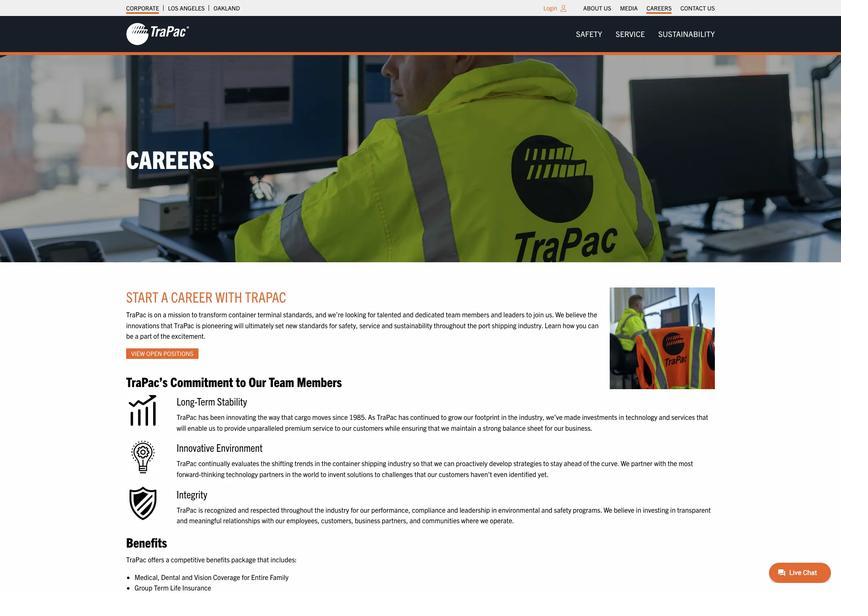 Task type: describe. For each thing, give the bounding box(es) containing it.
trapac continually evaluates the shifting trends in the container shipping industry so that we can proactively develop strategies to stay ahead of the curve. we partner with the most forward-thinking technology partners in the world to invent solutions to challenges that our customers haven't even identified yet.
[[177, 460, 694, 479]]

los angeles link
[[168, 2, 205, 14]]

on
[[154, 311, 161, 319]]

members
[[462, 311, 490, 319]]

respected
[[251, 506, 280, 515]]

1 has from the left
[[199, 413, 209, 422]]

evaluates
[[232, 460, 259, 468]]

part
[[140, 332, 152, 341]]

pioneering
[[202, 321, 233, 330]]

innovations
[[126, 321, 159, 330]]

commitment
[[170, 374, 233, 390]]

service link
[[610, 26, 652, 43]]

enable
[[188, 424, 207, 433]]

service inside trapac is on a mission to transform container terminal standards, and we're looking for talented and dedicated team members and leaders to join us. we believe the innovations that trapac is pioneering will ultimately set new standards for safety, service and sustainability throughout the port shipping industry. learn how you can be a part of the excitement.
[[360, 321, 380, 330]]

in down the shifting
[[286, 471, 291, 479]]

in right investing
[[671, 506, 676, 515]]

trapac's commitment to our team members
[[126, 374, 342, 390]]

container inside "trapac continually evaluates the shifting trends in the container shipping industry so that we can proactively develop strategies to stay ahead of the curve. we partner with the most forward-thinking technology partners in the world to invent solutions to challenges that our customers haven't even identified yet."
[[333, 460, 360, 468]]

our down respected
[[276, 517, 285, 525]]

haven't
[[471, 471, 493, 479]]

ensuring
[[402, 424, 427, 433]]

medical, dental and vision coverage for entire family group term life insurance
[[135, 574, 289, 593]]

safety,
[[339, 321, 358, 330]]

dental
[[161, 574, 180, 582]]

customers inside trapac has been innovating the way that cargo moves since 1985. as trapac has continued to grow our footprint in the industry, we've made investments in technology and services that will enable us to provide unparalleled premium service to our customers while ensuring that we maintain a strong balance sheet for our business.
[[353, 424, 384, 433]]

with inside "trapac continually evaluates the shifting trends in the container shipping industry so that we can proactively develop strategies to stay ahead of the curve. we partner with the most forward-thinking technology partners in the world to invent solutions to challenges that our customers haven't even identified yet."
[[655, 460, 667, 468]]

technology inside "trapac continually evaluates the shifting trends in the container shipping industry so that we can proactively develop strategies to stay ahead of the curve. we partner with the most forward-thinking technology partners in the world to invent solutions to challenges that our customers haven't even identified yet."
[[226, 471, 258, 479]]

1 horizontal spatial term
[[197, 395, 215, 408]]

benefits
[[207, 556, 230, 565]]

start a career with trapac
[[126, 288, 286, 306]]

start a career with trapac main content
[[118, 288, 724, 594]]

us
[[209, 424, 216, 433]]

career
[[171, 288, 213, 306]]

for inside trapac has been innovating the way that cargo moves since 1985. as trapac has continued to grow our footprint in the industry, we've made investments in technology and services that will enable us to provide unparalleled premium service to our customers while ensuring that we maintain a strong balance sheet for our business.
[[545, 424, 553, 433]]

us for contact us
[[708, 4, 716, 12]]

solutions
[[347, 471, 373, 479]]

service inside trapac has been innovating the way that cargo moves since 1985. as trapac has continued to grow our footprint in the industry, we've made investments in technology and services that will enable us to provide unparalleled premium service to our customers while ensuring that we maintain a strong balance sheet for our business.
[[313, 424, 334, 433]]

about us link
[[584, 2, 612, 14]]

we inside trapac has been innovating the way that cargo moves since 1985. as trapac has continued to grow our footprint in the industry, we've made investments in technology and services that will enable us to provide unparalleled premium service to our customers while ensuring that we maintain a strong balance sheet for our business.
[[442, 424, 450, 433]]

and inside trapac has been innovating the way that cargo moves since 1985. as trapac has continued to grow our footprint in the industry, we've made investments in technology and services that will enable us to provide unparalleled premium service to our customers while ensuring that we maintain a strong balance sheet for our business.
[[660, 413, 671, 422]]

leadership
[[460, 506, 490, 515]]

menu bar containing about us
[[579, 2, 720, 14]]

performance,
[[372, 506, 411, 515]]

operate.
[[490, 517, 515, 525]]

recognized
[[205, 506, 237, 515]]

offers
[[148, 556, 164, 565]]

stay
[[551, 460, 563, 468]]

trapac is recognized and respected throughout the industry for our performance, compliance and leadership in environmental and safety programs. we believe in investing in transparent and meaningful relationships with our employees, customers, business partners, and communities where we operate.
[[177, 506, 712, 525]]

that right so
[[421, 460, 433, 468]]

services
[[672, 413, 696, 422]]

cargo
[[295, 413, 311, 422]]

employees,
[[287, 517, 320, 525]]

throughout inside trapac is on a mission to transform container terminal standards, and we're looking for talented and dedicated team members and leaders to join us. we believe the innovations that trapac is pioneering will ultimately set new standards for safety, service and sustainability throughout the port shipping industry. learn how you can be a part of the excitement.
[[434, 321, 466, 330]]

menu bar containing safety
[[570, 26, 722, 43]]

medical,
[[135, 574, 160, 582]]

moves
[[313, 413, 331, 422]]

life
[[170, 584, 181, 593]]

forward-
[[177, 471, 201, 479]]

0 horizontal spatial careers
[[126, 143, 214, 174]]

looking
[[346, 311, 366, 319]]

1985.
[[350, 413, 367, 422]]

and left "meaningful"
[[177, 517, 188, 525]]

a right offers
[[166, 556, 169, 565]]

continued
[[411, 413, 440, 422]]

0 vertical spatial with
[[215, 288, 243, 306]]

trapac up the terminal
[[245, 288, 286, 306]]

where
[[462, 517, 479, 525]]

terminal
[[258, 311, 282, 319]]

corporate
[[126, 4, 159, 12]]

trapac left offers
[[126, 556, 146, 565]]

will inside trapac is on a mission to transform container terminal standards, and we're looking for talented and dedicated team members and leaders to join us. we believe the innovations that trapac is pioneering will ultimately set new standards for safety, service and sustainability throughout the port shipping industry. learn how you can be a part of the excitement.
[[234, 321, 244, 330]]

light image
[[561, 5, 567, 12]]

standards,
[[283, 311, 314, 319]]

and up sustainability
[[403, 311, 414, 319]]

investments
[[583, 413, 618, 422]]

to right solutions
[[375, 471, 381, 479]]

way
[[269, 413, 280, 422]]

0 vertical spatial careers
[[647, 4, 672, 12]]

is for recognized
[[199, 506, 203, 515]]

in left investing
[[637, 506, 642, 515]]

transform
[[199, 311, 227, 319]]

trapac has been innovating the way that cargo moves since 1985. as trapac has continued to grow our footprint in the industry, we've made investments in technology and services that will enable us to provide unparalleled premium service to our customers while ensuring that we maintain a strong balance sheet for our business.
[[177, 413, 709, 433]]

safety link
[[570, 26, 610, 43]]

industry inside "trapac continually evaluates the shifting trends in the container shipping industry so that we can proactively develop strategies to stay ahead of the curve. we partner with the most forward-thinking technology partners in the world to invent solutions to challenges that our customers haven't even identified yet."
[[388, 460, 412, 468]]

benefits
[[126, 535, 167, 551]]

for inside trapac is recognized and respected throughout the industry for our performance, compliance and leadership in environmental and safety programs. we believe in investing in transparent and meaningful relationships with our employees, customers, business partners, and communities where we operate.
[[351, 506, 359, 515]]

that down so
[[415, 471, 426, 479]]

continually
[[199, 460, 230, 468]]

trapac up innovations
[[126, 311, 146, 319]]

the inside trapac is recognized and respected throughout the industry for our performance, compliance and leadership in environmental and safety programs. we believe in investing in transparent and meaningful relationships with our employees, customers, business partners, and communities where we operate.
[[315, 506, 324, 515]]

grow
[[449, 413, 463, 422]]

insurance
[[183, 584, 211, 593]]

in up world
[[315, 460, 320, 468]]

been
[[210, 413, 225, 422]]

we inside trapac is recognized and respected throughout the industry for our performance, compliance and leadership in environmental and safety programs. we believe in investing in transparent and meaningful relationships with our employees, customers, business partners, and communities where we operate.
[[481, 517, 489, 525]]

maintain
[[451, 424, 477, 433]]

be
[[126, 332, 134, 341]]

our up maintain
[[464, 413, 474, 422]]

that inside trapac is on a mission to transform container terminal standards, and we're looking for talented and dedicated team members and leaders to join us. we believe the innovations that trapac is pioneering will ultimately set new standards for safety, service and sustainability throughout the port shipping industry. learn how you can be a part of the excitement.
[[161, 321, 173, 330]]

business
[[355, 517, 381, 525]]

sheet
[[528, 424, 544, 433]]

world
[[303, 471, 319, 479]]

to left join
[[527, 311, 532, 319]]

can inside trapac is on a mission to transform container terminal standards, and we're looking for talented and dedicated team members and leaders to join us. we believe the innovations that trapac is pioneering will ultimately set new standards for safety, service and sustainability throughout the port shipping industry. learn how you can be a part of the excitement.
[[589, 321, 599, 330]]

industry.
[[519, 321, 544, 330]]

in right investments
[[619, 413, 625, 422]]

industry inside trapac is recognized and respected throughout the industry for our performance, compliance and leadership in environmental and safety programs. we believe in investing in transparent and meaningful relationships with our employees, customers, business partners, and communities where we operate.
[[326, 506, 349, 515]]

join
[[534, 311, 544, 319]]

of inside trapac is on a mission to transform container terminal standards, and we're looking for talented and dedicated team members and leaders to join us. we believe the innovations that trapac is pioneering will ultimately set new standards for safety, service and sustainability throughout the port shipping industry. learn how you can be a part of the excitement.
[[154, 332, 159, 341]]

compliance
[[412, 506, 446, 515]]

learn
[[545, 321, 562, 330]]

us.
[[546, 311, 554, 319]]

1 vertical spatial is
[[196, 321, 201, 330]]

while
[[385, 424, 400, 433]]

trapac inside trapac is recognized and respected throughout the industry for our performance, compliance and leadership in environmental and safety programs. we believe in investing in transparent and meaningful relationships with our employees, customers, business partners, and communities where we operate.
[[177, 506, 197, 515]]

in up operate.
[[492, 506, 497, 515]]

made
[[565, 413, 581, 422]]

shipping inside "trapac continually evaluates the shifting trends in the container shipping industry so that we can proactively develop strategies to stay ahead of the curve. we partner with the most forward-thinking technology partners in the world to invent solutions to challenges that our customers haven't even identified yet."
[[362, 460, 387, 468]]

positions
[[163, 350, 194, 358]]

trapac up enable at bottom
[[177, 413, 197, 422]]

trapac up while
[[377, 413, 397, 422]]

and left safety
[[542, 506, 553, 515]]

thinking
[[201, 471, 225, 479]]

will inside trapac has been innovating the way that cargo moves since 1985. as trapac has continued to grow our footprint in the industry, we've made investments in technology and services that will enable us to provide unparalleled premium service to our customers while ensuring that we maintain a strong balance sheet for our business.
[[177, 424, 186, 433]]

technology inside trapac has been innovating the way that cargo moves since 1985. as trapac has continued to grow our footprint in the industry, we've made investments in technology and services that will enable us to provide unparalleled premium service to our customers while ensuring that we maintain a strong balance sheet for our business.
[[626, 413, 658, 422]]

how
[[563, 321, 575, 330]]

container inside trapac is on a mission to transform container terminal standards, and we're looking for talented and dedicated team members and leaders to join us. we believe the innovations that trapac is pioneering will ultimately set new standards for safety, service and sustainability throughout the port shipping industry. learn how you can be a part of the excitement.
[[229, 311, 256, 319]]

port
[[479, 321, 491, 330]]

environmental
[[499, 506, 540, 515]]

partner
[[632, 460, 653, 468]]

open
[[146, 350, 162, 358]]

family
[[270, 574, 289, 582]]

we inside trapac is on a mission to transform container terminal standards, and we're looking for talented and dedicated team members and leaders to join us. we believe the innovations that trapac is pioneering will ultimately set new standards for safety, service and sustainability throughout the port shipping industry. learn how you can be a part of the excitement.
[[556, 311, 565, 319]]

los
[[168, 4, 179, 12]]



Task type: locate. For each thing, give the bounding box(es) containing it.
0 vertical spatial we
[[556, 311, 565, 319]]

is
[[148, 311, 153, 319], [196, 321, 201, 330], [199, 506, 203, 515]]

trapac inside "trapac continually evaluates the shifting trends in the container shipping industry so that we can proactively develop strategies to stay ahead of the curve. we partner with the most forward-thinking technology partners in the world to invent solutions to challenges that our customers haven't even identified yet."
[[177, 460, 197, 468]]

us for about us
[[604, 4, 612, 12]]

1 vertical spatial customers
[[439, 471, 469, 479]]

will left enable at bottom
[[177, 424, 186, 433]]

1 vertical spatial of
[[584, 460, 589, 468]]

and down talented
[[382, 321, 393, 330]]

1 horizontal spatial shipping
[[492, 321, 517, 330]]

trends
[[295, 460, 313, 468]]

believe inside trapac is on a mission to transform container terminal standards, and we're looking for talented and dedicated team members and leaders to join us. we believe the innovations that trapac is pioneering will ultimately set new standards for safety, service and sustainability throughout the port shipping industry. learn how you can be a part of the excitement.
[[566, 311, 587, 319]]

shipping
[[492, 321, 517, 330], [362, 460, 387, 468]]

and up relationships
[[238, 506, 249, 515]]

0 horizontal spatial industry
[[326, 506, 349, 515]]

0 horizontal spatial can
[[444, 460, 455, 468]]

menu bar up service
[[579, 2, 720, 14]]

term
[[197, 395, 215, 408], [154, 584, 169, 593]]

believe up you
[[566, 311, 587, 319]]

0 horizontal spatial shipping
[[362, 460, 387, 468]]

about
[[584, 4, 603, 12]]

our right challenges
[[428, 471, 438, 479]]

to left our
[[236, 374, 246, 390]]

shifting
[[272, 460, 293, 468]]

view open positions link
[[126, 349, 199, 359]]

entire
[[251, 574, 269, 582]]

to right world
[[321, 471, 327, 479]]

0 horizontal spatial customers
[[353, 424, 384, 433]]

for left entire
[[242, 574, 250, 582]]

and inside medical, dental and vision coverage for entire family group term life insurance
[[182, 574, 193, 582]]

has up enable at bottom
[[199, 413, 209, 422]]

1 horizontal spatial careers
[[647, 4, 672, 12]]

throughout
[[434, 321, 466, 330], [281, 506, 313, 515]]

term left "life"
[[154, 584, 169, 593]]

0 vertical spatial customers
[[353, 424, 384, 433]]

for up business
[[351, 506, 359, 515]]

that right way
[[282, 413, 293, 422]]

to left grow
[[441, 413, 447, 422]]

1 horizontal spatial service
[[360, 321, 380, 330]]

1 horizontal spatial industry
[[388, 460, 412, 468]]

0 horizontal spatial throughout
[[281, 506, 313, 515]]

2 has from the left
[[399, 413, 409, 422]]

can right you
[[589, 321, 599, 330]]

innovative environment
[[177, 441, 263, 455]]

we right the us.
[[556, 311, 565, 319]]

investing
[[643, 506, 669, 515]]

container up 'ultimately'
[[229, 311, 256, 319]]

that down "continued"
[[429, 424, 440, 433]]

with
[[215, 288, 243, 306], [655, 460, 667, 468], [262, 517, 274, 525]]

our up business
[[360, 506, 370, 515]]

long-term stability
[[177, 395, 247, 408]]

1 vertical spatial container
[[333, 460, 360, 468]]

0 horizontal spatial will
[[177, 424, 186, 433]]

safety
[[554, 506, 572, 515]]

1 horizontal spatial can
[[589, 321, 599, 330]]

1 vertical spatial service
[[313, 424, 334, 433]]

integrity
[[177, 488, 207, 501]]

login link
[[544, 4, 558, 12]]

for down we've
[[545, 424, 553, 433]]

team
[[446, 311, 461, 319]]

our down we've
[[555, 424, 564, 433]]

trapac down integrity
[[177, 506, 197, 515]]

term inside medical, dental and vision coverage for entire family group term life insurance
[[154, 584, 169, 593]]

yet.
[[538, 471, 549, 479]]

of right 'part'
[[154, 332, 159, 341]]

1 vertical spatial careers
[[126, 143, 214, 174]]

is left on on the bottom of page
[[148, 311, 153, 319]]

and left leaders at the bottom
[[491, 311, 502, 319]]

1 horizontal spatial believe
[[614, 506, 635, 515]]

0 vertical spatial service
[[360, 321, 380, 330]]

has up ensuring
[[399, 413, 409, 422]]

1 vertical spatial we
[[604, 506, 613, 515]]

us right contact
[[708, 4, 716, 12]]

about us
[[584, 4, 612, 12]]

members
[[297, 374, 342, 390]]

of inside "trapac continually evaluates the shifting trends in the container shipping industry so that we can proactively develop strategies to stay ahead of the curve. we partner with the most forward-thinking technology partners in the world to invent solutions to challenges that our customers haven't even identified yet."
[[584, 460, 589, 468]]

trapac up forward-
[[177, 460, 197, 468]]

in up 'balance'
[[502, 413, 507, 422]]

that down on on the bottom of page
[[161, 321, 173, 330]]

premium
[[285, 424, 311, 433]]

1 horizontal spatial will
[[234, 321, 244, 330]]

throughout down 'team'
[[434, 321, 466, 330]]

partners
[[260, 471, 284, 479]]

corporate link
[[126, 2, 159, 14]]

with right partner
[[655, 460, 667, 468]]

industry,
[[520, 413, 545, 422]]

balance
[[503, 424, 526, 433]]

1 vertical spatial industry
[[326, 506, 349, 515]]

0 horizontal spatial of
[[154, 332, 159, 341]]

0 vertical spatial menu bar
[[579, 2, 720, 14]]

1 vertical spatial can
[[444, 460, 455, 468]]

our down since
[[342, 424, 352, 433]]

dedicated
[[416, 311, 445, 319]]

that up entire
[[258, 556, 269, 565]]

for inside medical, dental and vision coverage for entire family group term life insurance
[[242, 574, 250, 582]]

ultimately
[[245, 321, 274, 330]]

0 vertical spatial term
[[197, 395, 215, 408]]

the
[[588, 311, 598, 319], [468, 321, 477, 330], [161, 332, 170, 341], [258, 413, 267, 422], [509, 413, 518, 422], [261, 460, 270, 468], [322, 460, 331, 468], [591, 460, 600, 468], [668, 460, 678, 468], [292, 471, 302, 479], [315, 506, 324, 515]]

and left services
[[660, 413, 671, 422]]

even
[[494, 471, 508, 479]]

technology down evaluates
[[226, 471, 258, 479]]

1 vertical spatial will
[[177, 424, 186, 433]]

throughout inside trapac is recognized and respected throughout the industry for our performance, compliance and leadership in environmental and safety programs. we believe in investing in transparent and meaningful relationships with our employees, customers, business partners, and communities where we operate.
[[281, 506, 313, 515]]

we
[[556, 311, 565, 319], [604, 506, 613, 515]]

0 vertical spatial is
[[148, 311, 153, 319]]

with inside trapac is recognized and respected throughout the industry for our performance, compliance and leadership in environmental and safety programs. we believe in investing in transparent and meaningful relationships with our employees, customers, business partners, and communities where we operate.
[[262, 517, 274, 525]]

and up insurance
[[182, 574, 193, 582]]

shipping down leaders at the bottom
[[492, 321, 517, 330]]

challenges
[[382, 471, 413, 479]]

coverage
[[213, 574, 240, 582]]

to right "us"
[[217, 424, 223, 433]]

you
[[577, 321, 587, 330]]

trapac offers a competitive benefits package that includes:
[[126, 556, 297, 565]]

trapac up excitement.
[[174, 321, 194, 330]]

we down "leadership"
[[481, 517, 489, 525]]

we inside "trapac continually evaluates the shifting trends in the container shipping industry so that we can proactively develop strategies to stay ahead of the curve. we partner with the most forward-thinking technology partners in the world to invent solutions to challenges that our customers haven't even identified yet."
[[435, 460, 443, 468]]

technology left services
[[626, 413, 658, 422]]

us right about
[[604, 4, 612, 12]]

1 horizontal spatial us
[[708, 4, 716, 12]]

0 vertical spatial can
[[589, 321, 599, 330]]

industry up challenges
[[388, 460, 412, 468]]

ahead
[[564, 460, 582, 468]]

2 vertical spatial is
[[199, 506, 203, 515]]

invent
[[328, 471, 346, 479]]

service
[[360, 321, 380, 330], [313, 424, 334, 433]]

our
[[249, 374, 266, 390]]

strategies
[[514, 460, 542, 468]]

term up the been
[[197, 395, 215, 408]]

relationships
[[223, 517, 260, 525]]

set
[[276, 321, 284, 330]]

1 horizontal spatial customers
[[439, 471, 469, 479]]

that
[[161, 321, 173, 330], [282, 413, 293, 422], [697, 413, 709, 422], [429, 424, 440, 433], [421, 460, 433, 468], [415, 471, 426, 479], [258, 556, 269, 565]]

0 vertical spatial we
[[442, 424, 450, 433]]

0 horizontal spatial with
[[215, 288, 243, 306]]

1 horizontal spatial container
[[333, 460, 360, 468]]

1 horizontal spatial throughout
[[434, 321, 466, 330]]

0 vertical spatial technology
[[626, 413, 658, 422]]

is inside trapac is recognized and respected throughout the industry for our performance, compliance and leadership in environmental and safety programs. we believe in investing in transparent and meaningful relationships with our employees, customers, business partners, and communities where we operate.
[[199, 506, 203, 515]]

for down we're
[[330, 321, 337, 330]]

a left strong
[[478, 424, 482, 433]]

can left proactively
[[444, 460, 455, 468]]

2 vertical spatial with
[[262, 517, 274, 525]]

will left 'ultimately'
[[234, 321, 244, 330]]

throughout up the "employees,"
[[281, 506, 313, 515]]

1 vertical spatial technology
[[226, 471, 258, 479]]

shipping up solutions
[[362, 460, 387, 468]]

0 horizontal spatial technology
[[226, 471, 258, 479]]

2 us from the left
[[708, 4, 716, 12]]

we right the programs.
[[604, 506, 613, 515]]

industry up customers,
[[326, 506, 349, 515]]

environment
[[216, 441, 263, 455]]

view
[[131, 350, 145, 358]]

service down moves
[[313, 424, 334, 433]]

that right services
[[697, 413, 709, 422]]

oakland
[[214, 4, 240, 12]]

1 vertical spatial term
[[154, 584, 169, 593]]

0 vertical spatial believe
[[566, 311, 587, 319]]

container up invent
[[333, 460, 360, 468]]

1 horizontal spatial technology
[[626, 413, 658, 422]]

a right be
[[135, 332, 139, 341]]

1 vertical spatial we
[[435, 460, 443, 468]]

container
[[229, 311, 256, 319], [333, 460, 360, 468]]

0 horizontal spatial we
[[556, 311, 565, 319]]

with down respected
[[262, 517, 274, 525]]

0 horizontal spatial term
[[154, 584, 169, 593]]

competitive
[[171, 556, 205, 565]]

customers inside "trapac continually evaluates the shifting trends in the container shipping industry so that we can proactively develop strategies to stay ahead of the curve. we partner with the most forward-thinking technology partners in the world to invent solutions to challenges that our customers haven't even identified yet."
[[439, 471, 469, 479]]

our inside "trapac continually evaluates the shifting trends in the container shipping industry so that we can proactively develop strategies to stay ahead of the curve. we partner with the most forward-thinking technology partners in the world to invent solutions to challenges that our customers haven't even identified yet."
[[428, 471, 438, 479]]

mission
[[168, 311, 190, 319]]

transparent
[[678, 506, 712, 515]]

0 horizontal spatial believe
[[566, 311, 587, 319]]

we're
[[328, 311, 344, 319]]

media link
[[621, 2, 638, 14]]

most
[[679, 460, 694, 468]]

sustainability
[[394, 321, 433, 330]]

with up transform
[[215, 288, 243, 306]]

package
[[231, 556, 256, 565]]

0 vertical spatial industry
[[388, 460, 412, 468]]

a right on on the bottom of page
[[163, 311, 166, 319]]

and up standards
[[316, 311, 327, 319]]

0 vertical spatial container
[[229, 311, 256, 319]]

0 vertical spatial throughout
[[434, 321, 466, 330]]

0 vertical spatial shipping
[[492, 321, 517, 330]]

careers link
[[647, 2, 672, 14]]

can inside "trapac continually evaluates the shifting trends in the container shipping industry so that we can proactively develop strategies to stay ahead of the curve. we partner with the most forward-thinking technology partners in the world to invent solutions to challenges that our customers haven't even identified yet."
[[444, 460, 455, 468]]

of
[[154, 332, 159, 341], [584, 460, 589, 468]]

corporate image
[[126, 22, 189, 46]]

customers down as
[[353, 424, 384, 433]]

1 horizontal spatial has
[[399, 413, 409, 422]]

a up on on the bottom of page
[[161, 288, 168, 306]]

1 vertical spatial believe
[[614, 506, 635, 515]]

1 vertical spatial throughout
[[281, 506, 313, 515]]

for right looking
[[368, 311, 376, 319]]

communities
[[423, 517, 460, 525]]

believe left investing
[[614, 506, 635, 515]]

sustainability link
[[652, 26, 722, 43]]

us
[[604, 4, 612, 12], [708, 4, 716, 12]]

to right mission
[[192, 311, 197, 319]]

1 vertical spatial menu bar
[[570, 26, 722, 43]]

0 horizontal spatial us
[[604, 4, 612, 12]]

is for on
[[148, 311, 153, 319]]

0 vertical spatial of
[[154, 332, 159, 341]]

2 vertical spatial we
[[481, 517, 489, 525]]

contact us link
[[681, 2, 716, 14]]

login
[[544, 4, 558, 12]]

develop
[[490, 460, 512, 468]]

0 horizontal spatial service
[[313, 424, 334, 433]]

a inside trapac has been innovating the way that cargo moves since 1985. as trapac has continued to grow our footprint in the industry, we've made investments in technology and services that will enable us to provide unparalleled premium service to our customers while ensuring that we maintain a strong balance sheet for our business.
[[478, 424, 482, 433]]

0 vertical spatial will
[[234, 321, 244, 330]]

1 horizontal spatial we
[[604, 506, 613, 515]]

1 vertical spatial shipping
[[362, 460, 387, 468]]

menu bar down careers link
[[570, 26, 722, 43]]

1 horizontal spatial with
[[262, 517, 274, 525]]

industry
[[388, 460, 412, 468], [326, 506, 349, 515]]

believe inside trapac is recognized and respected throughout the industry for our performance, compliance and leadership in environmental and safety programs. we believe in investing in transparent and meaningful relationships with our employees, customers, business partners, and communities where we operate.
[[614, 506, 635, 515]]

service down looking
[[360, 321, 380, 330]]

we've
[[547, 413, 563, 422]]

menu bar
[[579, 2, 720, 14], [570, 26, 722, 43]]

2 horizontal spatial with
[[655, 460, 667, 468]]

of right ahead
[[584, 460, 589, 468]]

innovative
[[177, 441, 215, 455]]

can
[[589, 321, 599, 330], [444, 460, 455, 468]]

so
[[413, 460, 420, 468]]

footprint
[[475, 413, 500, 422]]

we down grow
[[442, 424, 450, 433]]

contact us
[[681, 4, 716, 12]]

to down since
[[335, 424, 341, 433]]

we inside trapac is recognized and respected throughout the industry for our performance, compliance and leadership in environmental and safety programs. we believe in investing in transparent and meaningful relationships with our employees, customers, business partners, and communities where we operate.
[[604, 506, 613, 515]]

innovating
[[226, 413, 256, 422]]

stability
[[217, 395, 247, 408]]

customers down proactively
[[439, 471, 469, 479]]

0 horizontal spatial has
[[199, 413, 209, 422]]

1 vertical spatial with
[[655, 460, 667, 468]]

is up excitement.
[[196, 321, 201, 330]]

oakland link
[[214, 2, 240, 14]]

and up communities in the bottom of the page
[[448, 506, 459, 515]]

and down compliance
[[410, 517, 421, 525]]

we
[[442, 424, 450, 433], [435, 460, 443, 468], [481, 517, 489, 525]]

to left stay
[[544, 460, 550, 468]]

1 horizontal spatial of
[[584, 460, 589, 468]]

shipping inside trapac is on a mission to transform container terminal standards, and we're looking for talented and dedicated team members and leaders to join us. we believe the innovations that trapac is pioneering will ultimately set new standards for safety, service and sustainability throughout the port shipping industry. learn how you can be a part of the excitement.
[[492, 321, 517, 330]]

is up "meaningful"
[[199, 506, 203, 515]]

proactively
[[456, 460, 488, 468]]

0 horizontal spatial container
[[229, 311, 256, 319]]

1 us from the left
[[604, 4, 612, 12]]

we right so
[[435, 460, 443, 468]]



Task type: vqa. For each thing, say whether or not it's contained in the screenshot.


